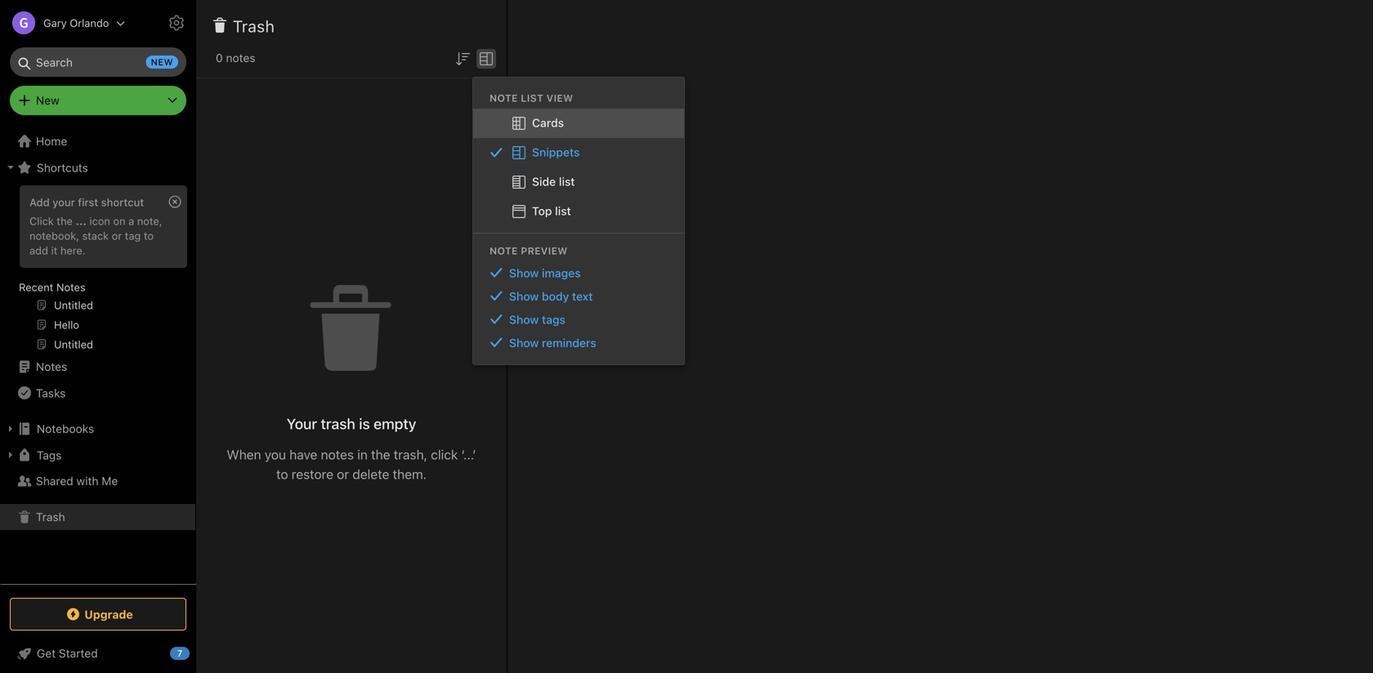 Task type: locate. For each thing, give the bounding box(es) containing it.
list right top
[[555, 204, 571, 218]]

0 vertical spatial or
[[112, 230, 122, 242]]

...
[[76, 215, 87, 227]]

add your first shortcut
[[29, 196, 144, 208]]

recent notes
[[19, 281, 86, 293]]

shortcuts
[[37, 161, 88, 174]]

Account field
[[0, 7, 125, 39]]

tags
[[37, 449, 62, 462]]

the right in
[[371, 447, 390, 463]]

tag
[[125, 230, 141, 242]]

Search text field
[[21, 47, 175, 77]]

dropdown list menu
[[473, 109, 684, 226], [473, 261, 684, 355]]

0 horizontal spatial notes
[[226, 51, 255, 65]]

7
[[177, 649, 182, 659]]

note for note preview
[[490, 245, 518, 257]]

snippets link
[[473, 138, 684, 167]]

you
[[265, 447, 286, 463]]

trash up 0 notes
[[233, 16, 275, 36]]

or down on
[[112, 230, 122, 242]]

0
[[216, 51, 223, 65]]

new search field
[[21, 47, 178, 77]]

restore
[[292, 467, 333, 482]]

click the ...
[[29, 215, 87, 227]]

2 dropdown list menu from the top
[[473, 261, 684, 355]]

0 vertical spatial the
[[57, 215, 73, 227]]

1 vertical spatial or
[[337, 467, 349, 482]]

notes inside group
[[56, 281, 86, 293]]

or
[[112, 230, 122, 242], [337, 467, 349, 482]]

0 vertical spatial notes
[[56, 281, 86, 293]]

on
[[113, 215, 126, 227]]

notes up the tasks
[[36, 360, 67, 374]]

to
[[144, 230, 154, 242], [276, 467, 288, 482]]

1 vertical spatial notes
[[321, 447, 354, 463]]

1 vertical spatial list
[[555, 204, 571, 218]]

add
[[29, 244, 48, 257]]

1 horizontal spatial to
[[276, 467, 288, 482]]

trash,
[[394, 447, 428, 463]]

view
[[547, 92, 573, 104]]

note left preview
[[490, 245, 518, 257]]

show inside show images link
[[509, 266, 539, 280]]

show body text link
[[473, 285, 684, 308]]

1 dropdown list menu from the top
[[473, 109, 684, 226]]

note window - empty element
[[508, 0, 1373, 674]]

list for side list
[[559, 175, 575, 188]]

top
[[532, 204, 552, 218]]

preview
[[521, 245, 568, 257]]

add
[[29, 196, 50, 208]]

notes left in
[[321, 447, 354, 463]]

0 vertical spatial trash
[[233, 16, 275, 36]]

or left the delete
[[337, 467, 349, 482]]

notes right "0"
[[226, 51, 255, 65]]

show down show tags
[[509, 336, 539, 350]]

with
[[76, 475, 99, 488]]

show images link
[[473, 261, 684, 285]]

note,
[[137, 215, 162, 227]]

0 vertical spatial to
[[144, 230, 154, 242]]

0 horizontal spatial to
[[144, 230, 154, 242]]

orlando
[[70, 17, 109, 29]]

trash down 'shared'
[[36, 511, 65, 524]]

list right side
[[559, 175, 575, 188]]

1 horizontal spatial trash
[[233, 16, 275, 36]]

trash link
[[0, 504, 195, 531]]

started
[[59, 647, 98, 661]]

settings image
[[167, 13, 186, 33]]

show inside show reminders link
[[509, 336, 539, 350]]

show inside show tags link
[[509, 313, 539, 326]]

1 vertical spatial trash
[[36, 511, 65, 524]]

or inside icon on a note, notebook, stack or tag to add it here.
[[112, 230, 122, 242]]

notes inside when you have notes in the trash, click '...' to restore or delete them.
[[321, 447, 354, 463]]

notebooks link
[[0, 416, 195, 442]]

the
[[57, 215, 73, 227], [371, 447, 390, 463]]

show inside show body text link
[[509, 290, 539, 303]]

1 horizontal spatial or
[[337, 467, 349, 482]]

list for top list
[[555, 204, 571, 218]]

in
[[357, 447, 368, 463]]

upgrade button
[[10, 598, 186, 631]]

trash
[[233, 16, 275, 36], [36, 511, 65, 524]]

1 vertical spatial the
[[371, 447, 390, 463]]

0 vertical spatial dropdown list menu
[[473, 109, 684, 226]]

the inside group
[[57, 215, 73, 227]]

when you have notes in the trash, click '...' to restore or delete them.
[[227, 447, 476, 482]]

side list
[[532, 175, 575, 188]]

them.
[[393, 467, 427, 482]]

1 vertical spatial to
[[276, 467, 288, 482]]

show tags link
[[473, 308, 684, 331]]

note preview
[[490, 245, 568, 257]]

notes right recent
[[56, 281, 86, 293]]

notes
[[56, 281, 86, 293], [36, 360, 67, 374]]

show for show body text
[[509, 290, 539, 303]]

note
[[490, 92, 518, 104], [490, 245, 518, 257]]

tree
[[0, 128, 196, 584]]

tags
[[542, 313, 566, 326]]

list
[[559, 175, 575, 188], [555, 204, 571, 218]]

1 vertical spatial dropdown list menu
[[473, 261, 684, 355]]

show down note preview
[[509, 266, 539, 280]]

new button
[[10, 86, 186, 115]]

show left tags
[[509, 313, 539, 326]]

the left ...
[[57, 215, 73, 227]]

show
[[509, 266, 539, 280], [509, 290, 539, 303], [509, 313, 539, 326], [509, 336, 539, 350]]

1 note from the top
[[490, 92, 518, 104]]

group
[[0, 181, 195, 361]]

group containing add your first shortcut
[[0, 181, 195, 361]]

show up show tags
[[509, 290, 539, 303]]

to down note,
[[144, 230, 154, 242]]

0 vertical spatial note
[[490, 92, 518, 104]]

top list
[[532, 204, 571, 218]]

4 show from the top
[[509, 336, 539, 350]]

to down you
[[276, 467, 288, 482]]

2 note from the top
[[490, 245, 518, 257]]

1 show from the top
[[509, 266, 539, 280]]

expand tags image
[[4, 449, 17, 462]]

2 show from the top
[[509, 290, 539, 303]]

0 horizontal spatial the
[[57, 215, 73, 227]]

dropdown list menu containing show images
[[473, 261, 684, 355]]

trash
[[321, 415, 355, 433]]

show for show tags
[[509, 313, 539, 326]]

to inside when you have notes in the trash, click '...' to restore or delete them.
[[276, 467, 288, 482]]

your
[[287, 415, 317, 433]]

gary
[[43, 17, 67, 29]]

shared with me link
[[0, 468, 195, 495]]

it
[[51, 244, 57, 257]]

cards
[[532, 116, 564, 130]]

get started
[[37, 647, 98, 661]]

1 horizontal spatial notes
[[321, 447, 354, 463]]

1 horizontal spatial the
[[371, 447, 390, 463]]

3 show from the top
[[509, 313, 539, 326]]

0 vertical spatial list
[[559, 175, 575, 188]]

0 horizontal spatial or
[[112, 230, 122, 242]]

0 vertical spatial notes
[[226, 51, 255, 65]]

notes
[[226, 51, 255, 65], [321, 447, 354, 463]]

note left list
[[490, 92, 518, 104]]

1 vertical spatial note
[[490, 245, 518, 257]]



Task type: vqa. For each thing, say whether or not it's contained in the screenshot.
'ONLY YOU'
no



Task type: describe. For each thing, give the bounding box(es) containing it.
show body text
[[509, 290, 593, 303]]

click
[[431, 447, 458, 463]]

icon on a note, notebook, stack or tag to add it here.
[[29, 215, 162, 257]]

cards menu item
[[473, 109, 684, 138]]

1 vertical spatial notes
[[36, 360, 67, 374]]

new
[[36, 94, 59, 107]]

dropdown list menu containing cards
[[473, 109, 684, 226]]

top list link
[[473, 197, 684, 226]]

side
[[532, 175, 556, 188]]

text
[[572, 290, 593, 303]]

note for note list view
[[490, 92, 518, 104]]

your
[[52, 196, 75, 208]]

expand notebooks image
[[4, 423, 17, 436]]

shortcut
[[101, 196, 144, 208]]

show tags
[[509, 313, 566, 326]]

gary orlando
[[43, 17, 109, 29]]

0 horizontal spatial trash
[[36, 511, 65, 524]]

show images
[[509, 266, 581, 280]]

get
[[37, 647, 56, 661]]

'...'
[[461, 447, 476, 463]]

tasks
[[36, 386, 66, 400]]

note list view
[[490, 92, 573, 104]]

or inside when you have notes in the trash, click '...' to restore or delete them.
[[337, 467, 349, 482]]

click
[[29, 215, 54, 227]]

home
[[36, 134, 67, 148]]

first
[[78, 196, 98, 208]]

tasks button
[[0, 380, 195, 406]]

notebook,
[[29, 230, 79, 242]]

shortcuts button
[[0, 155, 195, 181]]

list
[[521, 92, 544, 104]]

empty
[[374, 415, 416, 433]]

notes link
[[0, 354, 195, 380]]

show for show reminders
[[509, 336, 539, 350]]

shared with me
[[36, 475, 118, 488]]

0 notes
[[216, 51, 255, 65]]

click to collapse image
[[190, 643, 202, 663]]

home link
[[0, 128, 196, 155]]

have
[[290, 447, 317, 463]]

reminders
[[542, 336, 597, 350]]

your trash is empty
[[287, 415, 416, 433]]

when
[[227, 447, 261, 463]]

icon
[[89, 215, 110, 227]]

tree containing home
[[0, 128, 196, 584]]

recent
[[19, 281, 53, 293]]

upgrade
[[84, 608, 133, 621]]

notebooks
[[37, 422, 94, 436]]

snippets
[[532, 146, 580, 159]]

me
[[102, 475, 118, 488]]

show reminders
[[509, 336, 597, 350]]

stack
[[82, 230, 109, 242]]

the inside when you have notes in the trash, click '...' to restore or delete them.
[[371, 447, 390, 463]]

Sort options field
[[453, 47, 472, 68]]

show reminders link
[[473, 331, 684, 355]]

View options field
[[472, 47, 496, 68]]

to inside icon on a note, notebook, stack or tag to add it here.
[[144, 230, 154, 242]]

images
[[542, 266, 581, 280]]

tags button
[[0, 442, 195, 468]]

shared
[[36, 475, 73, 488]]

here.
[[60, 244, 86, 257]]

show for show images
[[509, 266, 539, 280]]

a
[[128, 215, 134, 227]]

is
[[359, 415, 370, 433]]

body
[[542, 290, 569, 303]]

new
[[151, 57, 173, 67]]

cards link
[[473, 109, 684, 138]]

delete
[[353, 467, 389, 482]]

Help and Learning task checklist field
[[0, 641, 196, 667]]

side list link
[[473, 167, 684, 197]]



